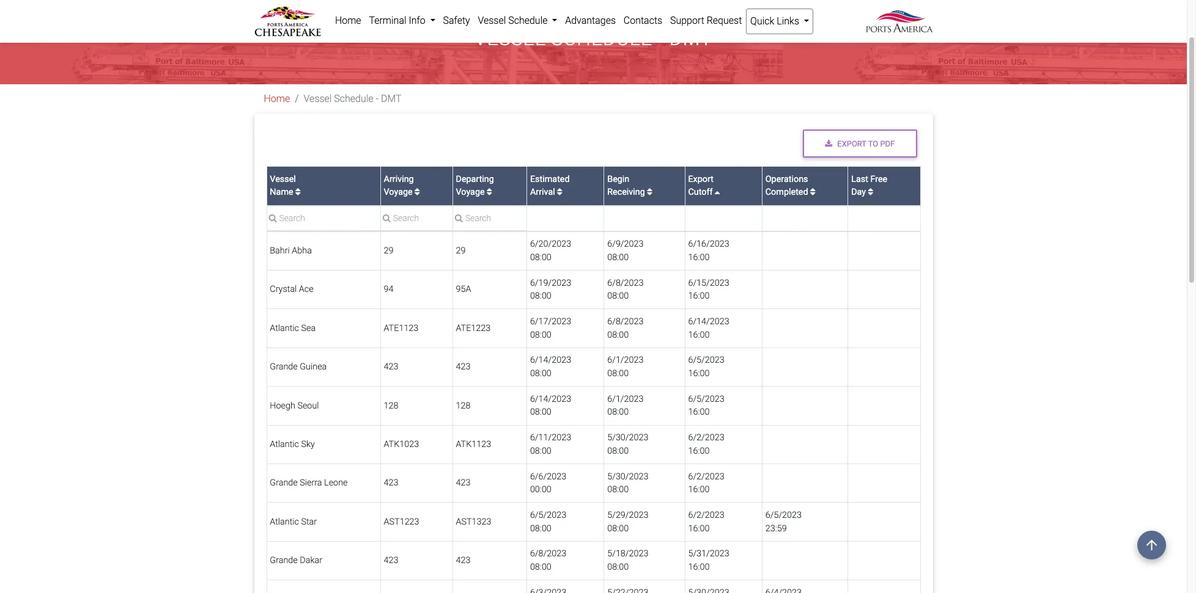 Task type: describe. For each thing, give the bounding box(es) containing it.
contacts link
[[620, 9, 666, 33]]

quick
[[751, 15, 775, 27]]

terminal
[[369, 15, 407, 26]]

1 horizontal spatial dmt
[[670, 27, 713, 50]]

16:00 for grande guinea
[[688, 369, 710, 379]]

arrival
[[530, 187, 555, 198]]

download image
[[825, 140, 833, 148]]

free
[[871, 174, 888, 185]]

arriving voyage
[[384, 174, 415, 198]]

atlantic sea
[[270, 323, 316, 334]]

safety
[[443, 15, 470, 26]]

vessel schedule
[[478, 15, 550, 26]]

16:00 for grande sierra leone
[[688, 485, 710, 496]]

sea
[[301, 323, 316, 334]]

ate1223
[[456, 323, 491, 334]]

6/1/2023 08:00 for 128
[[608, 394, 644, 418]]

0 vertical spatial 6/14/2023
[[688, 317, 730, 327]]

crystal
[[270, 285, 297, 295]]

seoul
[[298, 401, 319, 411]]

5/18/2023 08:00
[[608, 550, 649, 573]]

advantages
[[565, 15, 616, 26]]

6/17/2023
[[530, 317, 571, 327]]

6/11/2023 08:00
[[530, 433, 571, 457]]

estimated
[[530, 174, 570, 185]]

atlantic for atlantic sea
[[270, 323, 299, 334]]

export cutoff
[[688, 174, 714, 198]]

info
[[409, 15, 426, 26]]

08:00 inside 6/20/2023 08:00
[[530, 253, 552, 263]]

atlantic star
[[270, 517, 317, 528]]

6/1/2023 08:00 for 423
[[608, 356, 644, 379]]

6/8/2023 for 6/19/2023 08:00
[[608, 278, 644, 288]]

begin receiving
[[608, 174, 645, 198]]

ast1223
[[384, 517, 419, 528]]

6/5/2023 16:00 for 423
[[688, 356, 725, 379]]

423 down ate1123
[[384, 362, 399, 373]]

star
[[301, 517, 317, 528]]

grande guinea
[[270, 362, 327, 373]]

5/30/2023 08:00 for 6/11/2023
[[608, 433, 649, 457]]

6/5/2023 23:59
[[766, 511, 802, 534]]

6/15/2023
[[688, 278, 730, 288]]

423 down ate1223
[[456, 362, 471, 373]]

leone
[[324, 479, 348, 489]]

arriving
[[384, 174, 414, 185]]

2 vertical spatial 6/8/2023 08:00
[[530, 550, 567, 573]]

bahri
[[270, 246, 290, 256]]

support request link
[[666, 9, 746, 33]]

sierra
[[300, 479, 322, 489]]

vessel schedule link
[[474, 9, 561, 33]]

contacts
[[624, 15, 663, 26]]

sky
[[301, 440, 315, 450]]

6/11/2023
[[530, 433, 571, 444]]

pdf
[[881, 139, 895, 148]]

export to pdf link
[[803, 130, 917, 158]]

23:59
[[766, 524, 787, 534]]

last free day
[[852, 174, 888, 198]]

grande for grande dakar
[[270, 556, 298, 567]]

0 horizontal spatial -
[[376, 93, 379, 105]]

5/18/2023
[[608, 550, 649, 560]]

0 vertical spatial home link
[[331, 9, 365, 33]]

2 vertical spatial 6/8/2023
[[530, 550, 567, 560]]

6/15/2023 16:00
[[688, 278, 730, 302]]

abha
[[292, 246, 312, 256]]

16:00 for crystal ace
[[688, 291, 710, 302]]

6/17/2023 08:00
[[530, 317, 571, 340]]

6/2/2023 16:00 for 6/6/2023
[[688, 472, 725, 496]]

export for export cutoff
[[688, 174, 714, 185]]

6/14/2023 08:00 for 423
[[530, 356, 571, 379]]

cutoff
[[688, 187, 713, 198]]

quick links
[[751, 15, 802, 27]]

terminal info
[[369, 15, 428, 26]]

6/19/2023
[[530, 278, 571, 288]]

1 horizontal spatial home
[[335, 15, 361, 26]]

5/29/2023
[[608, 511, 649, 521]]

6/8/2023 08:00 for 6/17/2023
[[608, 317, 644, 340]]

1 vertical spatial home
[[264, 93, 290, 105]]

16:00 for grande dakar
[[688, 563, 710, 573]]

hoegh seoul
[[270, 401, 319, 411]]

5/31/2023
[[688, 550, 730, 560]]

terminal info link
[[365, 9, 439, 33]]

16:00 for atlantic sky
[[688, 446, 710, 457]]

safety link
[[439, 9, 474, 33]]

departing voyage
[[456, 174, 494, 198]]

6/2/2023 for 6/6/2023
[[688, 472, 725, 482]]

6/16/2023
[[688, 239, 730, 250]]

5/30/2023 08:00 for 6/6/2023
[[608, 472, 649, 496]]

6/20/2023
[[530, 239, 571, 250]]

08:00 inside 5/29/2023 08:00
[[608, 524, 629, 534]]

16:00 for atlantic sea
[[688, 330, 710, 340]]

guinea
[[300, 362, 327, 373]]

6/1/2023 for 128
[[608, 394, 644, 405]]

6/16/2023 16:00
[[688, 239, 730, 263]]

export for export to pdf
[[838, 139, 867, 148]]

ace
[[299, 285, 314, 295]]

receiving
[[608, 187, 645, 198]]

ast1323
[[456, 517, 492, 528]]

16:00 for bahri abha
[[688, 253, 710, 263]]

atk1123
[[456, 440, 491, 450]]

423 down atk1123
[[456, 479, 471, 489]]



Task type: locate. For each thing, give the bounding box(es) containing it.
0 vertical spatial 5/30/2023
[[608, 433, 649, 444]]

5/29/2023 08:00
[[608, 511, 649, 534]]

08:00 inside '6/9/2023 08:00'
[[608, 253, 629, 263]]

5/30/2023 for 6/6/2023 00:00
[[608, 472, 649, 482]]

3 atlantic from the top
[[270, 517, 299, 528]]

6/2/2023 16:00 for 6/11/2023
[[688, 433, 725, 457]]

begin
[[608, 174, 630, 185]]

grande left "dakar"
[[270, 556, 298, 567]]

voyage inside arriving voyage
[[384, 187, 413, 198]]

0 vertical spatial export
[[838, 139, 867, 148]]

08:00
[[530, 253, 552, 263], [608, 253, 629, 263], [530, 291, 552, 302], [608, 291, 629, 302], [530, 330, 552, 340], [608, 330, 629, 340], [530, 369, 552, 379], [608, 369, 629, 379], [530, 408, 552, 418], [608, 408, 629, 418], [530, 446, 552, 457], [608, 446, 629, 457], [608, 485, 629, 496], [530, 524, 552, 534], [608, 524, 629, 534], [530, 563, 552, 573], [608, 563, 629, 573]]

95a
[[456, 285, 471, 295]]

crystal ace
[[270, 285, 314, 295]]

to
[[868, 139, 879, 148]]

6/14/2023 08:00 up 6/11/2023
[[530, 394, 571, 418]]

1 vertical spatial 6/14/2023
[[530, 356, 571, 366]]

128
[[384, 401, 399, 411], [456, 401, 471, 411]]

2 6/14/2023 08:00 from the top
[[530, 394, 571, 418]]

support
[[670, 15, 705, 26]]

0 vertical spatial atlantic
[[270, 323, 299, 334]]

6/14/2023 down 6/15/2023 16:00 at the right of the page
[[688, 317, 730, 327]]

1 horizontal spatial vessel schedule - dmt
[[475, 27, 713, 50]]

6/5/2023 16:00 for 128
[[688, 394, 725, 418]]

vessel name
[[270, 174, 296, 198]]

0 horizontal spatial dmt
[[381, 93, 402, 105]]

ate1123
[[384, 323, 419, 334]]

0 vertical spatial 6/1/2023
[[608, 356, 644, 366]]

6/9/2023
[[608, 239, 644, 250]]

1 16:00 from the top
[[688, 253, 710, 263]]

1 vertical spatial schedule
[[551, 27, 653, 50]]

schedule
[[508, 15, 548, 26], [551, 27, 653, 50], [334, 93, 374, 105]]

2 29 from the left
[[456, 246, 466, 256]]

operations completed
[[766, 174, 808, 198]]

0 horizontal spatial schedule
[[334, 93, 374, 105]]

6/6/2023 00:00
[[530, 472, 567, 496]]

0 horizontal spatial home link
[[264, 93, 290, 105]]

export left to
[[838, 139, 867, 148]]

00:00
[[530, 485, 552, 496]]

0 vertical spatial dmt
[[670, 27, 713, 50]]

0 vertical spatial 6/1/2023 08:00
[[608, 356, 644, 379]]

7 16:00 from the top
[[688, 485, 710, 496]]

voyage down arriving
[[384, 187, 413, 198]]

5/31/2023 16:00
[[688, 550, 730, 573]]

3 6/2/2023 16:00 from the top
[[688, 511, 725, 534]]

2 vertical spatial 6/14/2023
[[530, 394, 571, 405]]

1 vertical spatial 5/30/2023 08:00
[[608, 472, 649, 496]]

1 6/2/2023 from the top
[[688, 433, 725, 444]]

0 vertical spatial 6/2/2023
[[688, 433, 725, 444]]

operations
[[766, 174, 808, 185]]

links
[[777, 15, 800, 27]]

1 vertical spatial -
[[376, 93, 379, 105]]

1 5/30/2023 08:00 from the top
[[608, 433, 649, 457]]

2 atlantic from the top
[[270, 440, 299, 450]]

estimated arrival
[[530, 174, 570, 198]]

1 29 from the left
[[384, 246, 394, 256]]

1 horizontal spatial export
[[838, 139, 867, 148]]

6/8/2023 for 6/17/2023 08:00
[[608, 317, 644, 327]]

1 vertical spatial grande
[[270, 479, 298, 489]]

0 vertical spatial 6/5/2023 16:00
[[688, 356, 725, 379]]

voyage down departing
[[456, 187, 485, 198]]

1 horizontal spatial schedule
[[508, 15, 548, 26]]

423 down the ast1323 in the left bottom of the page
[[456, 556, 471, 567]]

6/14/2023 for 423
[[530, 356, 571, 366]]

voyage for departing voyage
[[456, 187, 485, 198]]

export up cutoff in the right of the page
[[688, 174, 714, 185]]

0 horizontal spatial 128
[[384, 401, 399, 411]]

schedule inside vessel schedule link
[[508, 15, 548, 26]]

hoegh
[[270, 401, 295, 411]]

2 grande from the top
[[270, 479, 298, 489]]

5/30/2023 08:00
[[608, 433, 649, 457], [608, 472, 649, 496]]

1 5/30/2023 from the top
[[608, 433, 649, 444]]

2 6/1/2023 from the top
[[608, 394, 644, 405]]

6/2/2023
[[688, 433, 725, 444], [688, 472, 725, 482], [688, 511, 725, 521]]

grande for grande guinea
[[270, 362, 298, 373]]

1 grande from the top
[[270, 362, 298, 373]]

08:00 inside 6/5/2023 08:00
[[530, 524, 552, 534]]

3 16:00 from the top
[[688, 330, 710, 340]]

0 vertical spatial 6/2/2023 16:00
[[688, 433, 725, 457]]

grande sierra leone
[[270, 479, 348, 489]]

6/14/2023 16:00
[[688, 317, 730, 340]]

16:00 for atlantic star
[[688, 524, 710, 534]]

6/5/2023 08:00
[[530, 511, 567, 534]]

0 vertical spatial vessel schedule - dmt
[[475, 27, 713, 50]]

6/14/2023 up 6/11/2023
[[530, 394, 571, 405]]

6/5/2023 16:00
[[688, 356, 725, 379], [688, 394, 725, 418]]

atlantic left star
[[270, 517, 299, 528]]

6/20/2023 08:00
[[530, 239, 571, 263]]

completed
[[766, 187, 808, 198]]

2 5/30/2023 from the top
[[608, 472, 649, 482]]

1 vertical spatial 6/14/2023 08:00
[[530, 394, 571, 418]]

3 6/2/2023 from the top
[[688, 511, 725, 521]]

home link
[[331, 9, 365, 33], [264, 93, 290, 105]]

128 up atk1023
[[384, 401, 399, 411]]

atlantic left sky
[[270, 440, 299, 450]]

2 5/30/2023 08:00 from the top
[[608, 472, 649, 496]]

6/8/2023 08:00
[[608, 278, 644, 302], [608, 317, 644, 340], [530, 550, 567, 573]]

16:00 inside the 6/16/2023 16:00
[[688, 253, 710, 263]]

6/2/2023 for 6/11/2023
[[688, 433, 725, 444]]

1 atlantic from the top
[[270, 323, 299, 334]]

last
[[852, 174, 869, 185]]

0 vertical spatial schedule
[[508, 15, 548, 26]]

1 vertical spatial export
[[688, 174, 714, 185]]

6/1/2023
[[608, 356, 644, 366], [608, 394, 644, 405]]

16:00 inside 6/15/2023 16:00
[[688, 291, 710, 302]]

2 vertical spatial 6/2/2023
[[688, 511, 725, 521]]

6/14/2023 down '6/17/2023 08:00'
[[530, 356, 571, 366]]

08:00 inside 6/19/2023 08:00
[[530, 291, 552, 302]]

08:00 inside the 5/18/2023 08:00
[[608, 563, 629, 573]]

0 vertical spatial grande
[[270, 362, 298, 373]]

1 vertical spatial atlantic
[[270, 440, 299, 450]]

1 vertical spatial 6/1/2023 08:00
[[608, 394, 644, 418]]

1 vertical spatial 5/30/2023
[[608, 472, 649, 482]]

0 vertical spatial -
[[658, 27, 664, 50]]

2 horizontal spatial schedule
[[551, 27, 653, 50]]

home
[[335, 15, 361, 26], [264, 93, 290, 105]]

16:00 for hoegh seoul
[[688, 408, 710, 418]]

1 vertical spatial 6/2/2023 16:00
[[688, 472, 725, 496]]

export to pdf
[[838, 139, 895, 148]]

0 vertical spatial 6/14/2023 08:00
[[530, 356, 571, 379]]

support request
[[670, 15, 742, 26]]

0 vertical spatial 6/8/2023 08:00
[[608, 278, 644, 302]]

1 vertical spatial 6/5/2023 16:00
[[688, 394, 725, 418]]

1 128 from the left
[[384, 401, 399, 411]]

16:00 inside 5/31/2023 16:00
[[688, 563, 710, 573]]

1 horizontal spatial 128
[[456, 401, 471, 411]]

2 16:00 from the top
[[688, 291, 710, 302]]

08:00 inside 6/11/2023 08:00
[[530, 446, 552, 457]]

dakar
[[300, 556, 322, 567]]

2 vertical spatial 6/2/2023 16:00
[[688, 511, 725, 534]]

1 6/2/2023 16:00 from the top
[[688, 433, 725, 457]]

None field
[[267, 213, 380, 231], [381, 213, 452, 231], [453, 213, 527, 231], [267, 213, 380, 231], [381, 213, 452, 231], [453, 213, 527, 231]]

6/14/2023 08:00 down '6/17/2023 08:00'
[[530, 356, 571, 379]]

29
[[384, 246, 394, 256], [456, 246, 466, 256]]

1 6/14/2023 08:00 from the top
[[530, 356, 571, 379]]

16:00 inside 6/14/2023 16:00
[[688, 330, 710, 340]]

voyage inside "departing voyage"
[[456, 187, 485, 198]]

6/14/2023 08:00 for 128
[[530, 394, 571, 418]]

0 vertical spatial 5/30/2023 08:00
[[608, 433, 649, 457]]

3 grande from the top
[[270, 556, 298, 567]]

1 6/1/2023 from the top
[[608, 356, 644, 366]]

1 horizontal spatial home link
[[331, 9, 365, 33]]

1 voyage from the left
[[384, 187, 413, 198]]

advantages link
[[561, 9, 620, 33]]

2 6/1/2023 08:00 from the top
[[608, 394, 644, 418]]

2 vertical spatial grande
[[270, 556, 298, 567]]

name
[[270, 187, 293, 198]]

2 6/5/2023 16:00 from the top
[[688, 394, 725, 418]]

1 6/1/2023 08:00 from the top
[[608, 356, 644, 379]]

6/8/2023 08:00 for 6/19/2023
[[608, 278, 644, 302]]

6/14/2023 for 128
[[530, 394, 571, 405]]

2 6/2/2023 from the top
[[688, 472, 725, 482]]

request
[[707, 15, 742, 26]]

0 vertical spatial 6/8/2023
[[608, 278, 644, 288]]

16:00
[[688, 253, 710, 263], [688, 291, 710, 302], [688, 330, 710, 340], [688, 369, 710, 379], [688, 408, 710, 418], [688, 446, 710, 457], [688, 485, 710, 496], [688, 524, 710, 534], [688, 563, 710, 573]]

1 vertical spatial dmt
[[381, 93, 402, 105]]

08:00 inside '6/17/2023 08:00'
[[530, 330, 552, 340]]

0 horizontal spatial 29
[[384, 246, 394, 256]]

atk1023
[[384, 440, 419, 450]]

29 up the 94
[[384, 246, 394, 256]]

atlantic sky
[[270, 440, 315, 450]]

2 vertical spatial atlantic
[[270, 517, 299, 528]]

grande left guinea
[[270, 362, 298, 373]]

2 6/2/2023 16:00 from the top
[[688, 472, 725, 496]]

1 vertical spatial 6/1/2023
[[608, 394, 644, 405]]

0 horizontal spatial export
[[688, 174, 714, 185]]

8 16:00 from the top
[[688, 524, 710, 534]]

6/6/2023
[[530, 472, 567, 482]]

grande dakar
[[270, 556, 322, 567]]

day
[[852, 187, 866, 198]]

grande left "sierra"
[[270, 479, 298, 489]]

vessel inside vessel schedule link
[[478, 15, 506, 26]]

2 128 from the left
[[456, 401, 471, 411]]

6/19/2023 08:00
[[530, 278, 571, 302]]

0 vertical spatial home
[[335, 15, 361, 26]]

grande for grande sierra leone
[[270, 479, 298, 489]]

1 vertical spatial 6/8/2023
[[608, 317, 644, 327]]

29 up "95a"
[[456, 246, 466, 256]]

1 6/5/2023 16:00 from the top
[[688, 356, 725, 379]]

9 16:00 from the top
[[688, 563, 710, 573]]

2 voyage from the left
[[456, 187, 485, 198]]

departing
[[456, 174, 494, 185]]

5/30/2023
[[608, 433, 649, 444], [608, 472, 649, 482]]

0 horizontal spatial vessel schedule - dmt
[[304, 93, 402, 105]]

1 vertical spatial home link
[[264, 93, 290, 105]]

6/1/2023 for 423
[[608, 356, 644, 366]]

6/1/2023 08:00
[[608, 356, 644, 379], [608, 394, 644, 418]]

1 horizontal spatial -
[[658, 27, 664, 50]]

1 horizontal spatial 29
[[456, 246, 466, 256]]

atlantic for atlantic star
[[270, 517, 299, 528]]

5/30/2023 for 6/11/2023 08:00
[[608, 433, 649, 444]]

6/2/2023 16:00
[[688, 433, 725, 457], [688, 472, 725, 496], [688, 511, 725, 534]]

423 down atk1023
[[384, 479, 399, 489]]

94
[[384, 285, 394, 295]]

6/2/2023 for 6/5/2023
[[688, 511, 725, 521]]

bahri abha
[[270, 246, 312, 256]]

atlantic
[[270, 323, 299, 334], [270, 440, 299, 450], [270, 517, 299, 528]]

-
[[658, 27, 664, 50], [376, 93, 379, 105]]

423 down the ast1223
[[384, 556, 399, 567]]

6/14/2023
[[688, 317, 730, 327], [530, 356, 571, 366], [530, 394, 571, 405]]

voyage
[[384, 187, 413, 198], [456, 187, 485, 198]]

0 horizontal spatial voyage
[[384, 187, 413, 198]]

go to top image
[[1138, 532, 1167, 560]]

grande
[[270, 362, 298, 373], [270, 479, 298, 489], [270, 556, 298, 567]]

1 horizontal spatial voyage
[[456, 187, 485, 198]]

atlantic left sea
[[270, 323, 299, 334]]

6 16:00 from the top
[[688, 446, 710, 457]]

1 vertical spatial 6/8/2023 08:00
[[608, 317, 644, 340]]

128 up atk1123
[[456, 401, 471, 411]]

2 vertical spatial schedule
[[334, 93, 374, 105]]

atlantic for atlantic sky
[[270, 440, 299, 450]]

4 16:00 from the top
[[688, 369, 710, 379]]

0 horizontal spatial home
[[264, 93, 290, 105]]

1 vertical spatial 6/2/2023
[[688, 472, 725, 482]]

6/2/2023 16:00 for 6/5/2023
[[688, 511, 725, 534]]

quick links link
[[746, 9, 814, 34]]

1 vertical spatial vessel schedule - dmt
[[304, 93, 402, 105]]

6/14/2023 08:00
[[530, 356, 571, 379], [530, 394, 571, 418]]

5 16:00 from the top
[[688, 408, 710, 418]]

voyage for arriving voyage
[[384, 187, 413, 198]]



Task type: vqa. For each thing, say whether or not it's contained in the screenshot.


